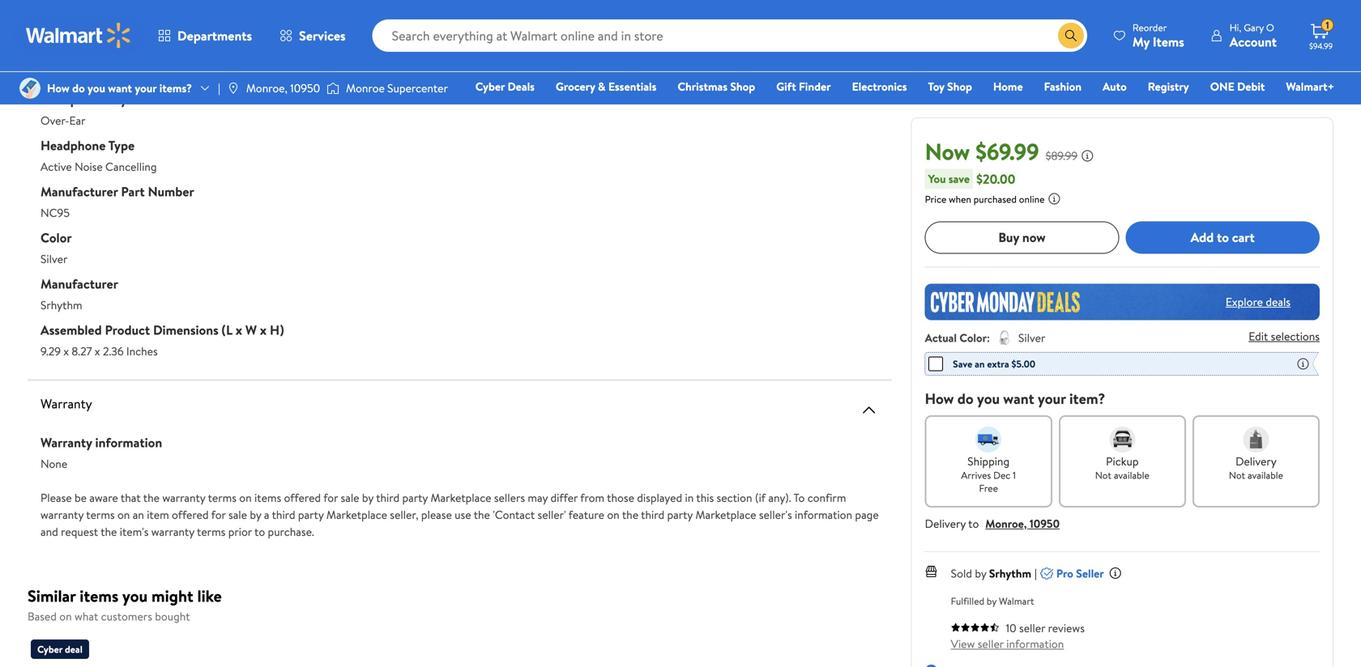Task type: describe. For each thing, give the bounding box(es) containing it.
request
[[61, 524, 98, 540]]

displayed
[[637, 490, 682, 506]]

purchase.
[[268, 524, 314, 540]]

shop for christmas shop
[[730, 79, 755, 94]]

1 horizontal spatial |
[[1035, 566, 1037, 582]]

2.36
[[103, 344, 124, 359]]

x right (l
[[236, 321, 242, 339]]

0 horizontal spatial sale
[[228, 507, 247, 523]]

add to cart button
[[1126, 221, 1320, 254]]

now
[[1022, 229, 1046, 246]]

cyber deals link
[[468, 78, 542, 95]]

on down that
[[117, 507, 130, 523]]

item?
[[1069, 389, 1105, 409]]

walmart image
[[26, 23, 131, 49]]

intent image for pickup image
[[1109, 427, 1135, 453]]

price
[[925, 192, 947, 206]]

1 manufacturer from the top
[[41, 183, 118, 201]]

delivery for to
[[925, 516, 966, 532]]

deal
[[65, 643, 82, 657]]

how do you want your items?
[[47, 80, 192, 96]]

differ
[[551, 490, 578, 506]]

2 vertical spatial terms
[[197, 524, 226, 540]]

auto link
[[1095, 78, 1134, 95]]

seller'
[[538, 507, 566, 523]]

edit selections
[[1249, 329, 1320, 344]]

1 vertical spatial for
[[211, 507, 226, 523]]

gift finder link
[[769, 78, 838, 95]]

essentials
[[608, 79, 657, 94]]

$94.99
[[1309, 41, 1333, 51]]

not for pickup
[[1095, 469, 1112, 482]]

1 horizontal spatial for
[[323, 490, 338, 506]]

how do you want your item?
[[925, 389, 1105, 409]]

monroe, 10950 button
[[985, 516, 1060, 532]]

view
[[951, 636, 975, 652]]

2 headphone from the top
[[41, 137, 106, 154]]

0 horizontal spatial party
[[298, 507, 324, 523]]

fashion
[[1044, 79, 1082, 94]]

delivery not available
[[1229, 454, 1283, 482]]

the right use
[[474, 507, 490, 523]]

0 horizontal spatial marketplace
[[326, 507, 387, 523]]

&
[[598, 79, 606, 94]]

please
[[41, 490, 72, 506]]

page
[[855, 507, 879, 523]]

one debit
[[1210, 79, 1265, 94]]

1 horizontal spatial srhythm
[[989, 566, 1031, 582]]

gary
[[1244, 21, 1264, 34]]

(if
[[755, 490, 766, 506]]

1 nc95 from the top
[[41, 66, 70, 82]]

edit selections button
[[1249, 329, 1320, 344]]

and
[[41, 524, 58, 540]]

your for items?
[[135, 80, 157, 96]]

buy now
[[998, 229, 1046, 246]]

you for how do you want your items?
[[88, 80, 105, 96]]

reviews
[[1048, 620, 1085, 636]]

items inside "please be aware that the warranty terms on items offered for sale by third party marketplace sellers may differ from those displayed in this section (if any). to confirm warranty terms on an item offered for sale by a third party marketplace seller, please use the 'contact seller' feature on the third party marketplace seller's information page and request the item's warranty terms prior to purchase."
[[254, 490, 281, 506]]

intent image for delivery image
[[1243, 427, 1269, 453]]

explore deals link
[[1219, 288, 1297, 316]]

type
[[108, 137, 135, 154]]

pickup
[[1106, 454, 1139, 469]]

1 vertical spatial silver
[[1018, 330, 1045, 346]]

you save $20.00
[[928, 170, 1015, 188]]

1 horizontal spatial sale
[[341, 490, 359, 506]]

sold by srhythm
[[951, 566, 1031, 582]]

0 horizontal spatial offered
[[172, 507, 209, 523]]

model nc95 headphone style over-ear headphone type active noise cancelling manufacturer part number nc95 color silver manufacturer srhythm assembled product dimensions (l x w x h) 9.29 x 8.27 x 2.36 inches
[[41, 44, 284, 359]]

walmart
[[999, 594, 1034, 608]]

0 vertical spatial |
[[218, 80, 220, 96]]

arrives
[[961, 469, 991, 482]]

toy
[[928, 79, 945, 94]]

2 horizontal spatial party
[[667, 507, 693, 523]]

from
[[580, 490, 604, 506]]

shop for toy shop
[[947, 79, 972, 94]]

1 horizontal spatial party
[[402, 490, 428, 506]]

0 vertical spatial offered
[[284, 490, 321, 506]]

save an extra $5.00 element
[[929, 356, 1036, 372]]

that
[[121, 490, 141, 506]]

services button
[[266, 16, 359, 55]]

edit
[[1249, 329, 1268, 344]]

save
[[949, 171, 970, 187]]

model
[[41, 44, 76, 62]]

x right w at the left of page
[[260, 321, 267, 339]]

departments button
[[144, 16, 266, 55]]

on inside 'similar items you might like based on what customers bought'
[[59, 609, 72, 625]]

based
[[28, 609, 57, 625]]

want for item?
[[1003, 389, 1034, 409]]

purchased
[[974, 192, 1017, 206]]

 image for how do you want your items?
[[19, 78, 41, 99]]

any).
[[768, 490, 791, 506]]

actual color :
[[925, 330, 990, 346]]

0 horizontal spatial information
[[95, 434, 162, 452]]

view seller information
[[951, 636, 1064, 652]]

how for how do you want your items?
[[47, 80, 70, 96]]

10 seller reviews
[[1006, 620, 1085, 636]]

1 inside shipping arrives dec 1 free
[[1013, 469, 1016, 482]]

Save an extra $5.00 checkbox
[[929, 357, 943, 371]]

deals
[[508, 79, 535, 94]]

please
[[421, 507, 452, 523]]

cyber deal
[[37, 643, 82, 657]]

to inside "please be aware that the warranty terms on items offered for sale by third party marketplace sellers may differ from those displayed in this section (if any). to confirm warranty terms on an item offered for sale by a third party marketplace seller, please use the 'contact seller' feature on the third party marketplace seller's information page and request the item's warranty terms prior to purchase."
[[254, 524, 265, 540]]

items?
[[159, 80, 192, 96]]

use
[[455, 507, 471, 523]]

buy
[[998, 229, 1019, 246]]

a
[[264, 507, 269, 523]]

intent image for shipping image
[[976, 427, 1002, 453]]

2 vertical spatial warranty
[[151, 524, 194, 540]]

on down those
[[607, 507, 620, 523]]

pro seller
[[1056, 566, 1104, 582]]

$89.99
[[1046, 148, 1078, 164]]

cyber deals
[[475, 79, 535, 94]]

learn more about strikethrough prices image
[[1081, 149, 1094, 162]]

$5.00
[[1012, 357, 1036, 371]]

one debit link
[[1203, 78, 1272, 95]]

available for delivery
[[1248, 469, 1283, 482]]

$69.99
[[976, 136, 1039, 167]]

an inside "please be aware that the warranty terms on items offered for sale by third party marketplace sellers may differ from those displayed in this section (if any). to confirm warranty terms on an item offered for sale by a third party marketplace seller, please use the 'contact seller' feature on the third party marketplace seller's information page and request the item's warranty terms prior to purchase."
[[133, 507, 144, 523]]

2 horizontal spatial marketplace
[[696, 507, 756, 523]]

1 vertical spatial terms
[[86, 507, 115, 523]]

w
[[245, 321, 257, 339]]

add to cart
[[1191, 229, 1255, 246]]

supercenter
[[387, 80, 448, 96]]

delivery to monroe, 10950
[[925, 516, 1060, 532]]

seller
[[1076, 566, 1104, 582]]

confirm
[[808, 490, 846, 506]]

0 vertical spatial warranty
[[162, 490, 205, 506]]

seller for information
[[978, 636, 1004, 652]]

1 vertical spatial color
[[960, 330, 987, 346]]

h)
[[270, 321, 284, 339]]

number
[[148, 183, 194, 201]]

the left the item's
[[101, 524, 117, 540]]



Task type: locate. For each thing, give the bounding box(es) containing it.
silver up $5.00
[[1018, 330, 1045, 346]]

1 horizontal spatial available
[[1248, 469, 1283, 482]]

on left what
[[59, 609, 72, 625]]

monroe, down free
[[985, 516, 1027, 532]]

2 available from the left
[[1248, 469, 1283, 482]]

buy now button
[[925, 221, 1119, 254]]

party up seller,
[[402, 490, 428, 506]]

when
[[949, 192, 971, 206]]

2 horizontal spatial you
[[977, 389, 1000, 409]]

like
[[197, 585, 222, 608]]

srhythm up 'assembled'
[[41, 297, 82, 313]]

the down those
[[622, 507, 638, 523]]

grocery & essentials link
[[548, 78, 664, 95]]

how down save an extra $5.00 checkbox
[[925, 389, 954, 409]]

save an extra $5.00
[[953, 357, 1036, 371]]

1 vertical spatial how
[[925, 389, 954, 409]]

1 horizontal spatial delivery
[[1236, 454, 1277, 469]]

cyber left deals
[[475, 79, 505, 94]]

item
[[147, 507, 169, 523]]

0 vertical spatial for
[[323, 490, 338, 506]]

1 vertical spatial 1
[[1013, 469, 1016, 482]]

1 vertical spatial monroe,
[[985, 516, 1027, 532]]

srhythm inside model nc95 headphone style over-ear headphone type active noise cancelling manufacturer part number nc95 color silver manufacturer srhythm assembled product dimensions (l x w x h) 9.29 x 8.27 x 2.36 inches
[[41, 297, 82, 313]]

0 horizontal spatial available
[[1114, 469, 1150, 482]]

an up the item's
[[133, 507, 144, 523]]

nc95 down model
[[41, 66, 70, 82]]

(l
[[222, 321, 233, 339]]

 image left monroe
[[327, 80, 340, 96]]

not down intent image for pickup
[[1095, 469, 1112, 482]]

hi,
[[1230, 21, 1241, 34]]

0 vertical spatial terms
[[208, 490, 237, 506]]

1 horizontal spatial  image
[[327, 80, 340, 96]]

similar items you might like based on what customers bought
[[28, 585, 222, 625]]

items inside 'similar items you might like based on what customers bought'
[[80, 585, 118, 608]]

legal information image
[[1048, 192, 1061, 205]]

offered up purchase.
[[284, 490, 321, 506]]

0 horizontal spatial an
[[133, 507, 144, 523]]

cyber for cyber deal
[[37, 643, 62, 657]]

to for add
[[1217, 229, 1229, 246]]

'contact
[[493, 507, 535, 523]]

you
[[88, 80, 105, 96], [977, 389, 1000, 409], [122, 585, 148, 608]]

cart
[[1232, 229, 1255, 246]]

0 vertical spatial do
[[72, 80, 85, 96]]

your left items?
[[135, 80, 157, 96]]

delivery
[[1236, 454, 1277, 469], [925, 516, 966, 532]]

an right 'save'
[[975, 357, 985, 371]]

0 vertical spatial monroe,
[[246, 80, 288, 96]]

1 shop from the left
[[730, 79, 755, 94]]

srhythm up walmart
[[989, 566, 1031, 582]]

dimensions
[[153, 321, 219, 339]]

delivery up sold
[[925, 516, 966, 532]]

1 headphone from the top
[[41, 90, 106, 108]]

items
[[1153, 33, 1184, 51]]

add
[[1191, 229, 1214, 246]]

nc95 down active
[[41, 205, 70, 221]]

you up customers
[[122, 585, 148, 608]]

shop right "toy"
[[947, 79, 972, 94]]

to left cart
[[1217, 229, 1229, 246]]

headphone
[[41, 90, 106, 108], [41, 137, 106, 154]]

do for how do you want your items?
[[72, 80, 85, 96]]

third up seller,
[[376, 490, 400, 506]]

0 horizontal spatial color
[[41, 229, 72, 247]]

0 horizontal spatial cyber
[[37, 643, 62, 657]]

how for how do you want your item?
[[925, 389, 954, 409]]

1 vertical spatial cyber
[[37, 643, 62, 657]]

color down active
[[41, 229, 72, 247]]

to for delivery
[[968, 516, 979, 532]]

marketplace down section
[[696, 507, 756, 523]]

how up over-
[[47, 80, 70, 96]]

auto
[[1103, 79, 1127, 94]]

to down the a
[[254, 524, 265, 540]]

1 vertical spatial want
[[1003, 389, 1034, 409]]

1 horizontal spatial silver
[[1018, 330, 1045, 346]]

0 horizontal spatial for
[[211, 507, 226, 523]]

items up the a
[[254, 490, 281, 506]]

my
[[1133, 33, 1150, 51]]

| left pro
[[1035, 566, 1037, 582]]

actual
[[925, 330, 957, 346]]

similar
[[28, 585, 76, 608]]

1 horizontal spatial 10950
[[1030, 516, 1060, 532]]

1 vertical spatial your
[[1038, 389, 1066, 409]]

available down the intent image for delivery
[[1248, 469, 1283, 482]]

warranty for warranty
[[41, 395, 92, 413]]

your left item?
[[1038, 389, 1066, 409]]

0 horizontal spatial monroe,
[[246, 80, 288, 96]]

delivery for not
[[1236, 454, 1277, 469]]

reorder my items
[[1133, 21, 1184, 51]]

now
[[925, 136, 970, 167]]

x right 9.29
[[64, 344, 69, 359]]

2 horizontal spatial information
[[1006, 636, 1064, 652]]

10
[[1006, 620, 1017, 636]]

not for delivery
[[1229, 469, 1245, 482]]

1 vertical spatial information
[[795, 507, 852, 523]]

0 horizontal spatial seller
[[978, 636, 1004, 652]]

1 horizontal spatial do
[[957, 389, 974, 409]]

on up prior
[[239, 490, 252, 506]]

party down in
[[667, 507, 693, 523]]

1 horizontal spatial 1
[[1326, 18, 1329, 32]]

:
[[987, 330, 990, 346]]

2 nc95 from the top
[[41, 205, 70, 221]]

1 vertical spatial you
[[977, 389, 1000, 409]]

1 right "dec"
[[1013, 469, 1016, 482]]

1 vertical spatial warranty
[[41, 507, 84, 523]]

cancelling
[[105, 159, 157, 175]]

0 vertical spatial you
[[88, 80, 105, 96]]

1 available from the left
[[1114, 469, 1150, 482]]

save
[[953, 357, 972, 371]]

do
[[72, 80, 85, 96], [957, 389, 974, 409]]

0 horizontal spatial third
[[272, 507, 295, 523]]

do for how do you want your item?
[[957, 389, 974, 409]]

color inside model nc95 headphone style over-ear headphone type active noise cancelling manufacturer part number nc95 color silver manufacturer srhythm assembled product dimensions (l x w x h) 9.29 x 8.27 x 2.36 inches
[[41, 229, 72, 247]]

terms up prior
[[208, 490, 237, 506]]

hi, gary o account
[[1230, 21, 1277, 51]]

1 horizontal spatial shop
[[947, 79, 972, 94]]

toy shop
[[928, 79, 972, 94]]

christmas
[[678, 79, 728, 94]]

not inside pickup not available
[[1095, 469, 1112, 482]]

gift finder
[[776, 79, 831, 94]]

1 vertical spatial warranty
[[41, 434, 92, 452]]

1 vertical spatial sale
[[228, 507, 247, 523]]

price when purchased online
[[925, 192, 1045, 206]]

want left items?
[[108, 80, 132, 96]]

marketplace left seller,
[[326, 507, 387, 523]]

2 not from the left
[[1229, 469, 1245, 482]]

available inside delivery not available
[[1248, 469, 1283, 482]]

1 horizontal spatial monroe,
[[985, 516, 1027, 532]]

0 vertical spatial sale
[[341, 490, 359, 506]]

be
[[75, 490, 87, 506]]

0 horizontal spatial 10950
[[290, 80, 320, 96]]

do down 'save'
[[957, 389, 974, 409]]

0 horizontal spatial to
[[254, 524, 265, 540]]

warranty up item on the bottom
[[162, 490, 205, 506]]

1 vertical spatial srhythm
[[989, 566, 1031, 582]]

do up ear
[[72, 80, 85, 96]]

| right items?
[[218, 80, 220, 96]]

noise
[[75, 159, 103, 175]]

delivery inside delivery not available
[[1236, 454, 1277, 469]]

0 vertical spatial want
[[108, 80, 132, 96]]

shop right the christmas
[[730, 79, 755, 94]]

1 horizontal spatial an
[[975, 357, 985, 371]]

warranty
[[162, 490, 205, 506], [41, 507, 84, 523], [151, 524, 194, 540]]

more information on savings image
[[1297, 358, 1310, 370]]

seller down "4.3 stars out of 5, based on 10 seller reviews" "element"
[[978, 636, 1004, 652]]

may
[[528, 490, 548, 506]]

 image for monroe supercenter
[[327, 80, 340, 96]]

none
[[41, 456, 67, 472]]

warranty down please
[[41, 507, 84, 523]]

you inside 'similar items you might like based on what customers bought'
[[122, 585, 148, 608]]

0 vertical spatial silver
[[41, 251, 68, 267]]

1 horizontal spatial color
[[960, 330, 987, 346]]

1 horizontal spatial information
[[795, 507, 852, 523]]

1 horizontal spatial you
[[122, 585, 148, 608]]

0 vertical spatial warranty
[[41, 395, 92, 413]]

0 vertical spatial manufacturer
[[41, 183, 118, 201]]

manufacturer up 'assembled'
[[41, 275, 118, 293]]

third down the displayed at the bottom
[[641, 507, 664, 523]]

0 vertical spatial how
[[47, 80, 70, 96]]

toy shop link
[[921, 78, 979, 95]]

debit
[[1237, 79, 1265, 94]]

0 horizontal spatial delivery
[[925, 516, 966, 532]]

10950 up pro
[[1030, 516, 1060, 532]]

warranty up the none
[[41, 434, 92, 452]]

party up purchase.
[[298, 507, 324, 523]]

1 horizontal spatial your
[[1038, 389, 1066, 409]]

1 vertical spatial offered
[[172, 507, 209, 523]]

to
[[794, 490, 805, 506]]

headphone down ear
[[41, 137, 106, 154]]

1 vertical spatial an
[[133, 507, 144, 523]]

search icon image
[[1064, 29, 1077, 42]]

seller for reviews
[[1019, 620, 1045, 636]]

third right the a
[[272, 507, 295, 523]]

1 horizontal spatial cyber
[[475, 79, 505, 94]]

1 vertical spatial delivery
[[925, 516, 966, 532]]

bluetooth
[[41, 20, 89, 36]]

0 vertical spatial headphone
[[41, 90, 106, 108]]

walmart+ link
[[1279, 78, 1342, 95]]

1 warranty from the top
[[41, 395, 92, 413]]

by
[[362, 490, 374, 506], [250, 507, 261, 523], [975, 566, 986, 582], [987, 594, 997, 608]]

warranty down item on the bottom
[[151, 524, 194, 540]]

third
[[376, 490, 400, 506], [272, 507, 295, 523], [641, 507, 664, 523]]

terms left prior
[[197, 524, 226, 540]]

0 horizontal spatial srhythm
[[41, 297, 82, 313]]

you
[[928, 171, 946, 187]]

warranty up "warranty information"
[[41, 395, 92, 413]]

 image
[[19, 78, 41, 99], [327, 80, 340, 96]]

sale
[[341, 490, 359, 506], [228, 507, 247, 523]]

1 vertical spatial 10950
[[1030, 516, 1060, 532]]

warranty image
[[859, 401, 879, 420]]

0 vertical spatial information
[[95, 434, 162, 452]]

cyber monday deals image
[[925, 284, 1320, 320]]

marketplace up use
[[431, 490, 491, 506]]

monroe, down services popup button
[[246, 80, 288, 96]]

this
[[696, 490, 714, 506]]

1 horizontal spatial to
[[968, 516, 979, 532]]

what
[[75, 609, 98, 625]]

|
[[218, 80, 220, 96], [1035, 566, 1037, 582]]

0 vertical spatial your
[[135, 80, 157, 96]]

want down $5.00
[[1003, 389, 1034, 409]]

electronics
[[852, 79, 907, 94]]

want
[[108, 80, 132, 96], [1003, 389, 1034, 409]]

not down the intent image for delivery
[[1229, 469, 1245, 482]]

pickup not available
[[1095, 454, 1150, 482]]

0 horizontal spatial your
[[135, 80, 157, 96]]

seller right 10
[[1019, 620, 1045, 636]]

headphone up ear
[[41, 90, 106, 108]]

information inside "please be aware that the warranty terms on items offered for sale by third party marketplace sellers may differ from those displayed in this section (if any). to confirm warranty terms on an item offered for sale by a third party marketplace seller, please use the 'contact seller' feature on the third party marketplace seller's information page and request the item's warranty terms prior to purchase."
[[795, 507, 852, 523]]

fulfilled
[[951, 594, 984, 608]]

the up item on the bottom
[[143, 490, 160, 506]]

warranty for warranty information
[[41, 434, 92, 452]]

1 not from the left
[[1095, 469, 1112, 482]]

0 horizontal spatial  image
[[19, 78, 41, 99]]

explore
[[1226, 294, 1263, 310]]

1 vertical spatial items
[[80, 585, 118, 608]]

 image
[[227, 82, 240, 95]]

available for pickup
[[1114, 469, 1150, 482]]

 image up over-
[[19, 78, 41, 99]]

feature
[[569, 507, 604, 523]]

monroe supercenter
[[346, 80, 448, 96]]

christmas shop
[[678, 79, 755, 94]]

items up what
[[80, 585, 118, 608]]

1 vertical spatial headphone
[[41, 137, 106, 154]]

0 horizontal spatial not
[[1095, 469, 1112, 482]]

0 horizontal spatial silver
[[41, 251, 68, 267]]

nc95
[[41, 66, 70, 82], [41, 205, 70, 221]]

sellers
[[494, 490, 525, 506]]

0 horizontal spatial |
[[218, 80, 220, 96]]

delivery down the intent image for delivery
[[1236, 454, 1277, 469]]

1 horizontal spatial items
[[254, 490, 281, 506]]

you for how do you want your item?
[[977, 389, 1000, 409]]

1 horizontal spatial seller
[[1019, 620, 1045, 636]]

you for similar items you might like based on what customers bought
[[122, 585, 148, 608]]

1 up $94.99
[[1326, 18, 1329, 32]]

2 horizontal spatial third
[[641, 507, 664, 523]]

cyber left deal
[[37, 643, 62, 657]]

not inside delivery not available
[[1229, 469, 1245, 482]]

terms down aware
[[86, 507, 115, 523]]

christmas shop link
[[670, 78, 763, 95]]

an
[[975, 357, 985, 371], [133, 507, 144, 523]]

o
[[1266, 21, 1274, 34]]

1 vertical spatial |
[[1035, 566, 1037, 582]]

0 horizontal spatial want
[[108, 80, 132, 96]]

party
[[402, 490, 428, 506], [298, 507, 324, 523], [667, 507, 693, 523]]

1 vertical spatial nc95
[[41, 205, 70, 221]]

1 horizontal spatial offered
[[284, 490, 321, 506]]

assembled
[[41, 321, 102, 339]]

1 horizontal spatial marketplace
[[431, 490, 491, 506]]

2 manufacturer from the top
[[41, 275, 118, 293]]

manufacturer
[[41, 183, 118, 201], [41, 275, 118, 293]]

want for items?
[[108, 80, 132, 96]]

you down save an extra $5.00
[[977, 389, 1000, 409]]

0 vertical spatial 1
[[1326, 18, 1329, 32]]

color up save an extra $5.00 element
[[960, 330, 987, 346]]

selections
[[1271, 329, 1320, 344]]

Search search field
[[372, 19, 1087, 52]]

10950
[[290, 80, 320, 96], [1030, 516, 1060, 532]]

manufacturer down 'noise'
[[41, 183, 118, 201]]

free
[[979, 481, 998, 495]]

available down intent image for pickup
[[1114, 469, 1150, 482]]

0 horizontal spatial 1
[[1013, 469, 1016, 482]]

1 horizontal spatial want
[[1003, 389, 1034, 409]]

offered right item on the bottom
[[172, 507, 209, 523]]

bought
[[155, 609, 190, 625]]

1 horizontal spatial how
[[925, 389, 954, 409]]

terms
[[208, 490, 237, 506], [86, 507, 115, 523], [197, 524, 226, 540]]

0 horizontal spatial how
[[47, 80, 70, 96]]

available inside pickup not available
[[1114, 469, 1150, 482]]

your for item?
[[1038, 389, 1066, 409]]

item's
[[120, 524, 149, 540]]

2 shop from the left
[[947, 79, 972, 94]]

4.3 stars out of 5, based on 10 seller reviews element
[[951, 623, 1000, 633]]

2 vertical spatial information
[[1006, 636, 1064, 652]]

online
[[1019, 192, 1045, 206]]

to inside button
[[1217, 229, 1229, 246]]

pro seller info image
[[1109, 567, 1122, 580]]

2 warranty from the top
[[41, 434, 92, 452]]

1 horizontal spatial not
[[1229, 469, 1245, 482]]

aware
[[89, 490, 118, 506]]

to down arrives
[[968, 516, 979, 532]]

Walmart Site-Wide search field
[[372, 19, 1087, 52]]

cyber for cyber deals
[[475, 79, 505, 94]]

1 horizontal spatial third
[[376, 490, 400, 506]]

inches
[[126, 344, 158, 359]]

0 horizontal spatial items
[[80, 585, 118, 608]]

silver inside model nc95 headphone style over-ear headphone type active noise cancelling manufacturer part number nc95 color silver manufacturer srhythm assembled product dimensions (l x w x h) 9.29 x 8.27 x 2.36 inches
[[41, 251, 68, 267]]

10950 down services popup button
[[290, 80, 320, 96]]

silver up 'assembled'
[[41, 251, 68, 267]]

x right 8.27
[[95, 344, 100, 359]]

0 vertical spatial an
[[975, 357, 985, 371]]

0 vertical spatial srhythm
[[41, 297, 82, 313]]

pro
[[1056, 566, 1073, 582]]

monroe
[[346, 80, 385, 96]]

grocery & essentials
[[556, 79, 657, 94]]

you left style
[[88, 80, 105, 96]]



Task type: vqa. For each thing, say whether or not it's contained in the screenshot.


